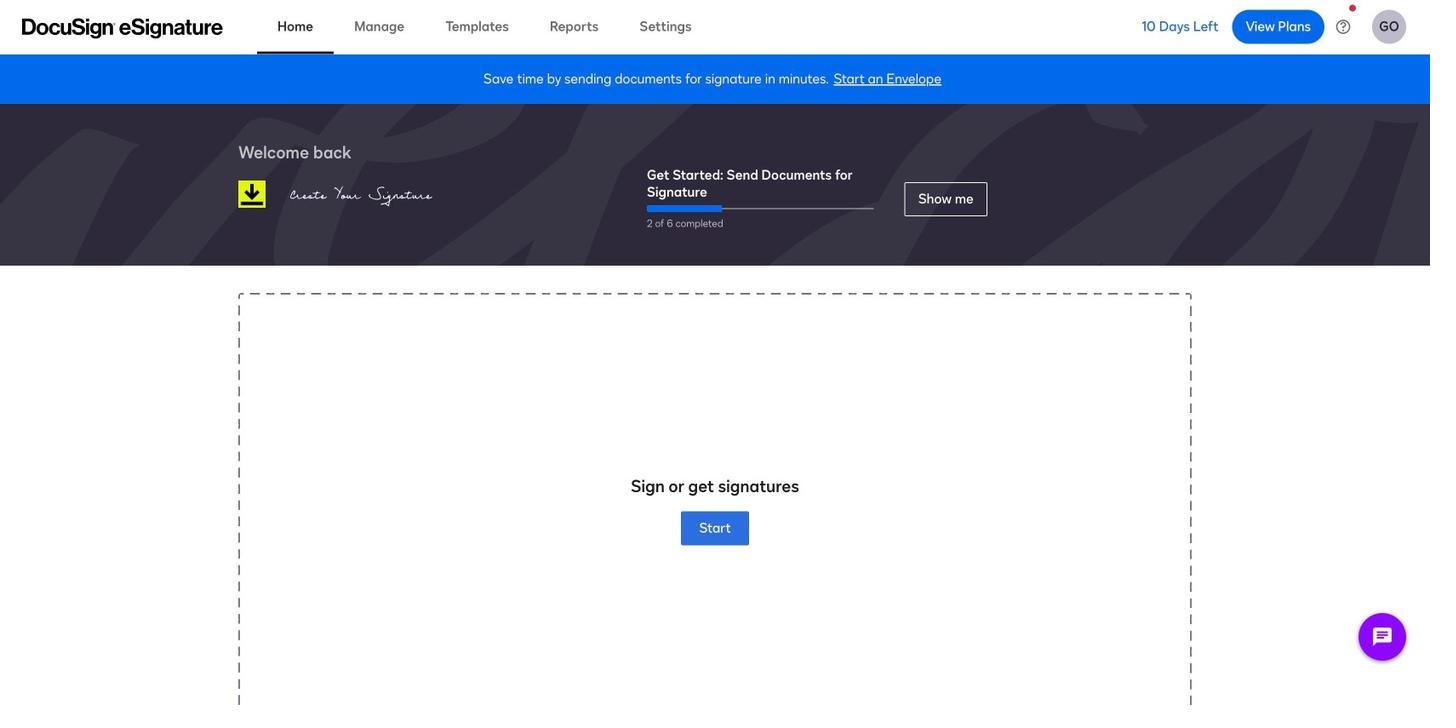 Task type: vqa. For each thing, say whether or not it's contained in the screenshot.
DOCUSIGN ESIGNATURE image
yes



Task type: locate. For each thing, give the bounding box(es) containing it.
docusign esignature image
[[22, 18, 223, 39]]

docusignlogo image
[[238, 181, 266, 208]]



